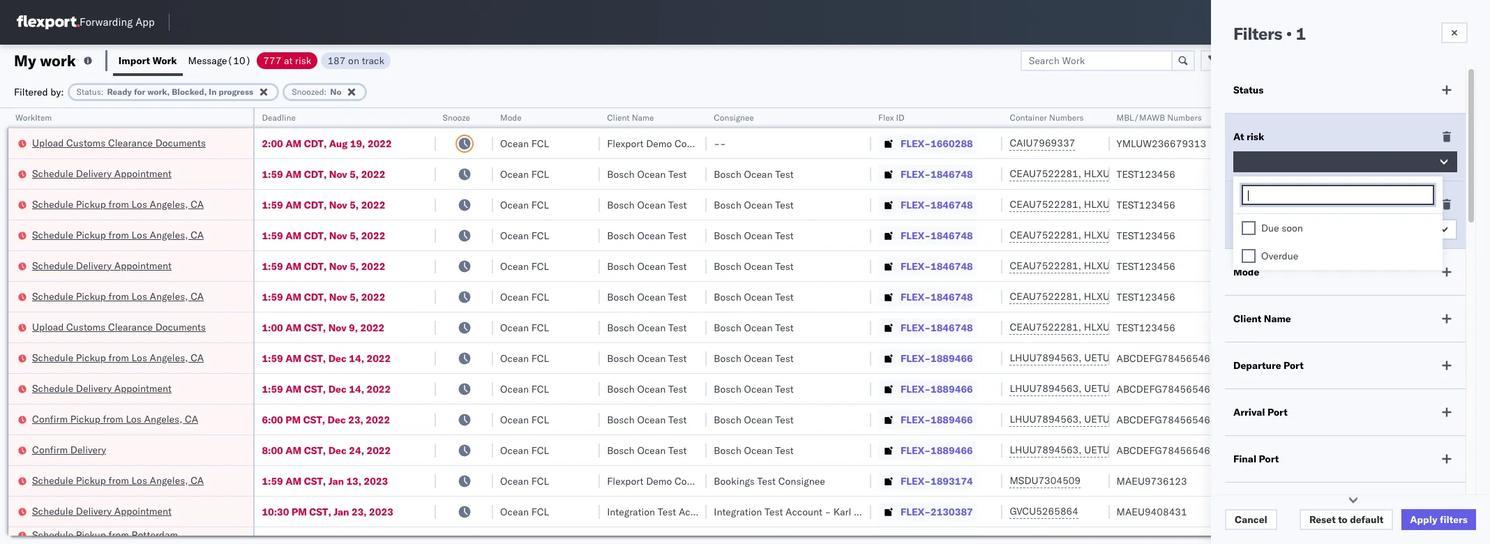 Task type: describe. For each thing, give the bounding box(es) containing it.
4 gaurav jawla from the top
[[1323, 260, 1381, 273]]

3 resize handle column header from the left
[[477, 108, 493, 544]]

6 ceau7522281, from the top
[[1010, 321, 1082, 334]]

8:00 am cst, dec 24, 2022
[[262, 444, 391, 457]]

5 fcl from the top
[[532, 260, 549, 273]]

1 ocean fcl from the top
[[500, 137, 549, 150]]

3 flex- from the top
[[901, 199, 931, 211]]

2 schedule pickup from los angeles, ca link from the top
[[32, 228, 204, 242]]

schedule pickup from los angeles, ca for 1st schedule pickup from los angeles, ca link from the top
[[32, 198, 204, 210]]

2 integration from the left
[[714, 506, 762, 518]]

abcdefg78456546 for confirm pickup from los angeles, ca
[[1117, 414, 1211, 426]]

4 cdt, from the top
[[304, 229, 327, 242]]

1 horizontal spatial client name
[[1234, 313, 1292, 325]]

ca inside 'link'
[[185, 413, 198, 425]]

deadline button
[[255, 110, 422, 124]]

2 lagerfeld from the left
[[854, 506, 896, 518]]

2 5, from the top
[[350, 199, 359, 211]]

pickup for first schedule pickup from los angeles, ca 'button' from the bottom
[[76, 474, 106, 487]]

no inside button
[[1249, 223, 1262, 236]]

7 flex- from the top
[[901, 321, 931, 334]]

dec for confirm pickup from los angeles, ca
[[328, 414, 346, 426]]

ocean fcl for "schedule delivery appointment" link corresponding to 1:59 am cdt, nov 5, 2022
[[500, 260, 549, 273]]

flex-2130387
[[901, 506, 973, 518]]

2 cdt, from the top
[[304, 168, 327, 180]]

by:
[[50, 85, 64, 98]]

app
[[136, 16, 155, 29]]

1 schedule pickup from los angeles, ca button from the top
[[32, 197, 204, 213]]

gvcu5265864
[[1010, 505, 1079, 518]]

2 ceau7522281, from the top
[[1010, 198, 1082, 211]]

1 integration from the left
[[607, 506, 655, 518]]

1:59 am cdt, nov 5, 2022 for 4th schedule pickup from los angeles, ca 'button' from the bottom
[[262, 229, 385, 242]]

1 1:59 am cdt, nov 5, 2022 from the top
[[262, 168, 385, 180]]

1 schedule delivery appointment button from the top
[[32, 166, 172, 182]]

2 test123456 from the top
[[1117, 199, 1176, 211]]

on
[[348, 54, 359, 67]]

2 1:59 am cdt, nov 5, 2022 from the top
[[262, 199, 385, 211]]

consignee button
[[707, 110, 858, 124]]

1 upload from the top
[[32, 136, 64, 149]]

10:30
[[262, 506, 289, 518]]

1 vertical spatial name
[[1264, 313, 1292, 325]]

11 fcl from the top
[[532, 444, 549, 457]]

schedule delivery appointment for 1:59 am cdt, nov 5, 2022
[[32, 259, 172, 272]]

schedule for 4th schedule pickup from los angeles, ca 'button' from the bottom
[[32, 229, 73, 241]]

delivery for 1:59 am cdt, nov 5, 2022
[[76, 259, 112, 272]]

cst, down 1:59 am cst, jan 13, 2023
[[309, 506, 331, 518]]

1 lagerfeld from the left
[[747, 506, 789, 518]]

5 schedule pickup from los angeles, ca button from the top
[[32, 474, 204, 489]]

schedule pickup from rotterdam, netherlands link
[[32, 528, 235, 544]]

1 horizontal spatial mode
[[1234, 266, 1260, 278]]

arrival
[[1234, 406, 1266, 419]]

(firms
[[1277, 500, 1314, 512]]

8 fcl from the top
[[532, 352, 549, 365]]

7 fcl from the top
[[532, 321, 549, 334]]

track
[[362, 54, 385, 67]]

2 1:59 from the top
[[262, 199, 283, 211]]

apply
[[1411, 514, 1438, 526]]

11 resize handle column header from the left
[[1455, 108, 1472, 544]]

schedule for schedule delivery appointment "button" for 1:59 am cst, dec 14, 2022
[[32, 382, 73, 395]]

angeles, for 4th schedule pickup from los angeles, ca link from the top
[[150, 351, 188, 364]]

cst, up 1:59 am cst, jan 13, 2023
[[304, 444, 326, 457]]

13,
[[346, 475, 362, 487]]

confirm delivery
[[32, 444, 106, 456]]

from for 4th schedule pickup from los angeles, ca link from the top
[[109, 351, 129, 364]]

at
[[1234, 131, 1245, 143]]

message
[[188, 54, 227, 67]]

8 flex- from the top
[[901, 352, 931, 365]]

1 ceau7522281, from the top
[[1010, 167, 1082, 180]]

schedule delivery appointment link for 1:59 am cst, dec 14, 2022
[[32, 381, 172, 395]]

1 upload customs clearance documents button from the top
[[32, 136, 206, 151]]

4 jawla from the top
[[1357, 260, 1381, 273]]

6:00 pm cst, dec 23, 2022
[[262, 414, 390, 426]]

no button
[[1234, 219, 1458, 240]]

to
[[1339, 514, 1348, 526]]

nov for "schedule delivery appointment" link corresponding to 1:59 am cdt, nov 5, 2022
[[329, 260, 347, 273]]

3 schedule pickup from los angeles, ca button from the top
[[32, 289, 204, 305]]

5, for 2nd schedule pickup from los angeles, ca link from the top
[[350, 229, 359, 242]]

8 am from the top
[[286, 352, 302, 365]]

schedule delivery appointment button for 10:30 pm cst, jan 23, 2023
[[32, 504, 172, 520]]

my work
[[14, 51, 76, 70]]

pickup for 4th schedule pickup from los angeles, ca 'button' from the bottom
[[76, 229, 106, 241]]

6 flex-1846748 from the top
[[901, 321, 973, 334]]

1660288
[[931, 137, 973, 150]]

in
[[209, 86, 217, 97]]

--
[[714, 137, 726, 150]]

4 flex-1846748 from the top
[[901, 260, 973, 273]]

2 upload customs clearance documents link from the top
[[32, 320, 206, 334]]

pm for 10:30
[[292, 506, 307, 518]]

from for schedule pickup from rotterdam, netherlands link
[[109, 529, 129, 541]]

ocean fcl for 3rd schedule pickup from los angeles, ca link
[[500, 291, 549, 303]]

confirm pickup from los angeles, ca link
[[32, 412, 198, 426]]

4 1889466 from the top
[[931, 444, 973, 457]]

3 am from the top
[[286, 199, 302, 211]]

10 am from the top
[[286, 444, 302, 457]]

batch
[[1412, 54, 1439, 67]]

3 schedule pickup from los angeles, ca link from the top
[[32, 289, 204, 303]]

name inside button
[[632, 112, 654, 123]]

demo for -
[[646, 137, 672, 150]]

1 karl from the left
[[727, 506, 745, 518]]

1 test123456 from the top
[[1117, 168, 1176, 180]]

flex id button
[[872, 110, 989, 124]]

due
[[1262, 222, 1280, 234]]

client inside button
[[607, 112, 630, 123]]

1:59 for first schedule pickup from los angeles, ca 'button' from the bottom
[[262, 475, 283, 487]]

mode inside button
[[500, 112, 522, 123]]

flexport. image
[[17, 15, 80, 29]]

4 gaurav from the top
[[1323, 260, 1354, 273]]

1 flex- from the top
[[901, 137, 931, 150]]

client name button
[[600, 110, 693, 124]]

import work button
[[113, 45, 183, 76]]

10:30 pm cst, jan 23, 2023
[[262, 506, 394, 518]]

14, for schedule delivery appointment
[[349, 383, 364, 395]]

cst, up 8:00 am cst, dec 24, 2022
[[303, 414, 325, 426]]

code)
[[1234, 509, 1268, 522]]

delivery inside 'button'
[[70, 444, 106, 456]]

pickup for the confirm pickup from los angeles, ca button
[[70, 413, 100, 425]]

resize handle column header for mbl/mawb numbers
[[1299, 108, 1316, 544]]

4 schedule pickup from los angeles, ca link from the top
[[32, 351, 204, 365]]

gaurav jawla for schedule delivery appointment
[[1323, 168, 1381, 180]]

import work
[[119, 54, 177, 67]]

angeles, for 2nd schedule pickup from los angeles, ca link from the top
[[150, 229, 188, 241]]

apply filters
[[1411, 514, 1468, 526]]

ocean fcl for second upload customs clearance documents link from the top
[[500, 321, 549, 334]]

6 hlxu8034992 from the top
[[1158, 321, 1227, 334]]

netherlands
[[32, 543, 87, 544]]

1 schedule delivery appointment from the top
[[32, 167, 172, 180]]

message (10)
[[188, 54, 251, 67]]

1 fcl from the top
[[532, 137, 549, 150]]

2:00 am cdt, aug 19, 2022
[[262, 137, 392, 150]]

1846748 for 3rd schedule pickup from los angeles, ca 'button' from the bottom
[[931, 291, 973, 303]]

overdue
[[1262, 250, 1299, 262]]

2 upload customs clearance documents button from the top
[[32, 320, 206, 335]]

angeles, for 1st schedule pickup from los angeles, ca link from the bottom
[[150, 474, 188, 487]]

2 flex-1846748 from the top
[[901, 199, 973, 211]]

confirm for confirm pickup from los angeles, ca
[[32, 413, 68, 425]]

cst, down 8:00 am cst, dec 24, 2022
[[304, 475, 326, 487]]

test123456 for second upload customs clearance documents link from the top
[[1117, 321, 1176, 334]]

1:59 am cst, dec 14, 2022 for schedule pickup from los angeles, ca
[[262, 352, 391, 365]]

workitem
[[15, 112, 52, 123]]

for
[[134, 86, 145, 97]]

id
[[896, 112, 905, 123]]

5 ceau7522281, from the top
[[1010, 290, 1082, 303]]

5 cdt, from the top
[[304, 260, 327, 273]]

2 documents from the top
[[155, 321, 206, 333]]

4 flex- from the top
[[901, 229, 931, 242]]

clearance for second upload customs clearance documents link from the top
[[108, 321, 153, 333]]

apply filters button
[[1402, 509, 1477, 530]]

uetu5238478 for schedule pickup from los angeles, ca
[[1085, 352, 1153, 364]]

forwarding app
[[80, 16, 155, 29]]

confirm pickup from los angeles, ca
[[32, 413, 198, 425]]

Search Shipments (/) text field
[[1223, 12, 1358, 33]]

flex-1889466 for schedule delivery appointment
[[901, 383, 973, 395]]

nov for 3rd schedule pickup from los angeles, ca link
[[329, 291, 347, 303]]

bookings
[[714, 475, 755, 487]]

1 schedule pickup from los angeles, ca link from the top
[[32, 197, 204, 211]]

1 flex-1846748 from the top
[[901, 168, 973, 180]]

4 abcdefg78456546 from the top
[[1117, 444, 1211, 457]]

schedule pickup from rotterdam, netherlands
[[32, 529, 181, 544]]

9,
[[349, 321, 358, 334]]

resize handle column header for container numbers
[[1093, 108, 1110, 544]]

msdu7304509
[[1010, 475, 1081, 487]]

lhuu7894563, for schedule pickup from los angeles, ca
[[1010, 352, 1082, 364]]

status : ready for work, blocked, in progress
[[76, 86, 253, 97]]

angeles, for 3rd schedule pickup from los angeles, ca link
[[150, 290, 188, 303]]

confirm pickup from los angeles, ca button
[[32, 412, 198, 427]]

1 1846748 from the top
[[931, 168, 973, 180]]

1 am from the top
[[286, 137, 302, 150]]

list box containing due soon
[[1234, 214, 1443, 270]]

container
[[1010, 112, 1048, 123]]

3 cdt, from the top
[[304, 199, 327, 211]]

2 schedule pickup from los angeles, ca button from the top
[[32, 228, 204, 243]]

5 flex- from the top
[[901, 260, 931, 273]]

consignee inside button
[[714, 112, 754, 123]]

from for 1st schedule pickup from los angeles, ca link from the bottom
[[109, 474, 129, 487]]

2023 for 1:59 am cst, jan 13, 2023
[[364, 475, 388, 487]]

schedule for schedule delivery appointment "button" related to 10:30 pm cst, jan 23, 2023
[[32, 505, 73, 518]]

1 1:59 from the top
[[262, 168, 283, 180]]

2 karl from the left
[[834, 506, 852, 518]]

pickup for second schedule pickup from los angeles, ca 'button' from the bottom
[[76, 351, 106, 364]]

flex-1889466 for confirm pickup from los angeles, ca
[[901, 414, 973, 426]]

jaehyung
[[1323, 506, 1364, 518]]

2 ceau7522281, hlxu6269489, hlxu8034992 from the top
[[1010, 198, 1227, 211]]

gaurav jawla for schedule pickup from los angeles, ca
[[1323, 199, 1381, 211]]

1889466 for schedule pickup from los angeles, ca
[[931, 352, 973, 365]]

container numbers button
[[1003, 110, 1096, 124]]

10 resize handle column header from the left
[[1406, 108, 1422, 544]]

forwarding
[[80, 16, 133, 29]]

reset
[[1310, 514, 1336, 526]]

gaurav jawla for upload customs clearance documents
[[1323, 137, 1381, 150]]

2 hlxu6269489, from the top
[[1084, 198, 1156, 211]]

demo for bookings
[[646, 475, 672, 487]]

schedule for fourth schedule delivery appointment "button" from the bottom of the page
[[32, 167, 73, 180]]

1
[[1296, 23, 1306, 44]]

nov for 2nd schedule pickup from los angeles, ca link from the top
[[329, 229, 347, 242]]

9 am from the top
[[286, 383, 302, 395]]

1 ceau7522281, hlxu6269489, hlxu8034992 from the top
[[1010, 167, 1227, 180]]

from for confirm pickup from los angeles, ca 'link'
[[103, 413, 123, 425]]

import
[[119, 54, 150, 67]]

pickup for 3rd schedule pickup from los angeles, ca 'button' from the bottom
[[76, 290, 106, 303]]

departure port
[[1234, 359, 1304, 372]]

maeu9736123
[[1117, 475, 1188, 487]]

5 am from the top
[[286, 260, 302, 273]]

1 integration test account - karl lagerfeld from the left
[[607, 506, 789, 518]]

1 upload customs clearance documents link from the top
[[32, 136, 206, 150]]

4 uetu5238478 from the top
[[1085, 444, 1153, 456]]

at
[[284, 54, 293, 67]]

soon
[[1282, 222, 1304, 234]]

confirm delivery button
[[32, 443, 106, 458]]

terminal (firms code)
[[1234, 500, 1314, 522]]

2 1846748 from the top
[[931, 199, 973, 211]]

11 flex- from the top
[[901, 444, 931, 457]]

batch action button
[[1390, 50, 1482, 71]]

schedule delivery appointment for 10:30 pm cst, jan 23, 2023
[[32, 505, 172, 518]]

los inside confirm pickup from los angeles, ca 'link'
[[126, 413, 142, 425]]

snoozed : no
[[292, 86, 342, 97]]

4 hlxu8034992 from the top
[[1158, 260, 1227, 272]]

2 fcl from the top
[[532, 168, 549, 180]]

filters
[[1440, 514, 1468, 526]]

4 lhuu7894563, uetu5238478 from the top
[[1010, 444, 1153, 456]]

uetu5238478 for confirm pickup from los angeles, ca
[[1085, 413, 1153, 426]]

2 upload from the top
[[32, 321, 64, 333]]

maeu9408431
[[1117, 506, 1188, 518]]

1:59 am cdt, nov 5, 2022 for schedule delivery appointment "button" related to 1:59 am cdt, nov 5, 2022
[[262, 260, 385, 273]]

schedule for schedule pickup from rotterdam, netherlands button
[[32, 529, 73, 541]]

hlxu6269489, for 2nd schedule pickup from los angeles, ca link from the top
[[1084, 229, 1156, 241]]

ready
[[107, 86, 132, 97]]

filters • 1
[[1234, 23, 1306, 44]]

4 flex-1889466 from the top
[[901, 444, 973, 457]]

work
[[153, 54, 177, 67]]

6 flex- from the top
[[901, 291, 931, 303]]

schedule for first schedule pickup from los angeles, ca 'button' from the top
[[32, 198, 73, 210]]

batch action
[[1412, 54, 1473, 67]]

11 ocean fcl from the top
[[500, 444, 549, 457]]

cancel button
[[1226, 509, 1278, 530]]

ocean fcl for 1st schedule pickup from los angeles, ca link from the bottom
[[500, 475, 549, 487]]

7 am from the top
[[286, 321, 302, 334]]

1:59 am cst, dec 14, 2022 for schedule delivery appointment
[[262, 383, 391, 395]]

schedule pickup from los angeles, ca for 1st schedule pickup from los angeles, ca link from the bottom
[[32, 474, 204, 487]]



Task type: locate. For each thing, give the bounding box(es) containing it.
0 vertical spatial mode
[[500, 112, 522, 123]]

jan for 13,
[[328, 475, 344, 487]]

pickup inside 'link'
[[70, 413, 100, 425]]

1:59 am cst, jan 13, 2023
[[262, 475, 388, 487]]

account down bookings test consignee
[[786, 506, 823, 518]]

upload customs clearance documents for second upload customs clearance documents link from the bottom of the page
[[32, 136, 206, 149]]

0 horizontal spatial no
[[330, 86, 342, 97]]

upload customs clearance documents button
[[32, 136, 206, 151], [32, 320, 206, 335]]

flex-1889466 for schedule pickup from los angeles, ca
[[901, 352, 973, 365]]

•
[[1287, 23, 1293, 44]]

1 gaurav from the top
[[1323, 137, 1354, 150]]

1:59 for schedule delivery appointment "button" related to 1:59 am cdt, nov 5, 2022
[[262, 260, 283, 273]]

3 uetu5238478 from the top
[[1085, 413, 1153, 426]]

integration test account - karl lagerfeld
[[607, 506, 789, 518], [714, 506, 896, 518]]

1:59 am cst, dec 14, 2022 up 6:00 pm cst, dec 23, 2022
[[262, 383, 391, 395]]

resize handle column header for client name
[[690, 108, 707, 544]]

0 vertical spatial jan
[[328, 475, 344, 487]]

rotterdam,
[[132, 529, 181, 541]]

my
[[14, 51, 36, 70]]

flexport demo consignee for --
[[607, 137, 722, 150]]

origin
[[1419, 506, 1446, 518]]

13 fcl from the top
[[532, 506, 549, 518]]

1 vertical spatial customs
[[66, 321, 106, 333]]

2 integration test account - karl lagerfeld from the left
[[714, 506, 896, 518]]

3 appointment from the top
[[114, 382, 172, 395]]

1 flexport demo consignee from the top
[[607, 137, 722, 150]]

0 horizontal spatial name
[[632, 112, 654, 123]]

3 5, from the top
[[350, 229, 359, 242]]

3 abcdefg78456546 from the top
[[1117, 414, 1211, 426]]

appointment
[[114, 167, 172, 180], [114, 259, 172, 272], [114, 382, 172, 395], [114, 505, 172, 518]]

0 horizontal spatial risk
[[295, 54, 312, 67]]

clearance for second upload customs clearance documents link from the bottom of the page
[[108, 136, 153, 149]]

account
[[679, 506, 716, 518], [786, 506, 823, 518]]

lagerfeld left flex-2130387
[[854, 506, 896, 518]]

13 ocean fcl from the top
[[500, 506, 549, 518]]

0 vertical spatial name
[[632, 112, 654, 123]]

1 flex-1889466 from the top
[[901, 352, 973, 365]]

snoozed for snoozed
[[1234, 198, 1273, 211]]

port for departure port
[[1284, 359, 1304, 372]]

abcdefg78456546 for schedule pickup from los angeles, ca
[[1117, 352, 1211, 365]]

0 vertical spatial snoozed
[[292, 86, 324, 97]]

1 horizontal spatial numbers
[[1168, 112, 1202, 123]]

abcdefg78456546 for schedule delivery appointment
[[1117, 383, 1211, 395]]

port for final port
[[1259, 453, 1280, 466]]

1 vertical spatial confirm
[[32, 444, 68, 456]]

0 vertical spatial 1:59 am cst, dec 14, 2022
[[262, 352, 391, 365]]

1 horizontal spatial karl
[[834, 506, 852, 518]]

1 vertical spatial port
[[1268, 406, 1288, 419]]

1 appointment from the top
[[114, 167, 172, 180]]

pickup inside schedule pickup from rotterdam, netherlands
[[76, 529, 106, 541]]

2 vertical spatial port
[[1259, 453, 1280, 466]]

5, for "schedule delivery appointment" link corresponding to 1:59 am cdt, nov 5, 2022
[[350, 260, 359, 273]]

0 vertical spatial flexport demo consignee
[[607, 137, 722, 150]]

pm for 6:00
[[286, 414, 301, 426]]

4 appointment from the top
[[114, 505, 172, 518]]

work
[[40, 51, 76, 70]]

1 vertical spatial upload customs clearance documents
[[32, 321, 206, 333]]

schedule delivery appointment button for 1:59 am cdt, nov 5, 2022
[[32, 259, 172, 274]]

1 horizontal spatial no
[[1249, 223, 1262, 236]]

5 ceau7522281, hlxu6269489, hlxu8034992 from the top
[[1010, 290, 1227, 303]]

test123456 for 3rd schedule pickup from los angeles, ca link
[[1117, 291, 1176, 303]]

default
[[1351, 514, 1384, 526]]

None text field
[[1247, 190, 1434, 202]]

flexport for -
[[607, 137, 644, 150]]

1 cdt, from the top
[[304, 137, 327, 150]]

due soon
[[1262, 222, 1304, 234]]

from inside schedule pickup from rotterdam, netherlands
[[109, 529, 129, 541]]

karl
[[727, 506, 745, 518], [834, 506, 852, 518]]

snoozed
[[292, 86, 324, 97], [1234, 198, 1273, 211]]

2 upload customs clearance documents from the top
[[32, 321, 206, 333]]

1 vertical spatial 2023
[[369, 506, 394, 518]]

8 resize handle column header from the left
[[1093, 108, 1110, 544]]

forwarding app link
[[17, 15, 155, 29]]

resize handle column header for deadline
[[419, 108, 436, 544]]

1 vertical spatial 14,
[[349, 383, 364, 395]]

1 account from the left
[[679, 506, 716, 518]]

5 schedule pickup from los angeles, ca link from the top
[[32, 474, 204, 487]]

dec down the 1:00 am cst, nov 9, 2022 at the left of the page
[[328, 352, 347, 365]]

at risk
[[1234, 131, 1265, 143]]

1 hlxu8034992 from the top
[[1158, 167, 1227, 180]]

no up deadline "button"
[[330, 86, 342, 97]]

777
[[263, 54, 281, 67]]

snooze
[[443, 112, 470, 123]]

dec up 8:00 am cst, dec 24, 2022
[[328, 414, 346, 426]]

from for 1st schedule pickup from los angeles, ca link from the top
[[109, 198, 129, 210]]

confirm inside "confirm delivery" link
[[32, 444, 68, 456]]

jaehyung choi - test origin agent
[[1323, 506, 1474, 518]]

dec up 6:00 pm cst, dec 23, 2022
[[328, 383, 347, 395]]

terminal
[[1234, 500, 1275, 512]]

0 horizontal spatial karl
[[727, 506, 745, 518]]

schedule for first schedule pickup from los angeles, ca 'button' from the bottom
[[32, 474, 73, 487]]

lhuu7894563, for schedule delivery appointment
[[1010, 382, 1082, 395]]

0 vertical spatial risk
[[295, 54, 312, 67]]

0 vertical spatial client
[[607, 112, 630, 123]]

0 vertical spatial client name
[[607, 112, 654, 123]]

1 horizontal spatial :
[[324, 86, 327, 97]]

1:59 am cst, dec 14, 2022 down the 1:00 am cst, nov 9, 2022 at the left of the page
[[262, 352, 391, 365]]

: for status
[[101, 86, 104, 97]]

filtered by:
[[14, 85, 64, 98]]

1 horizontal spatial lagerfeld
[[854, 506, 896, 518]]

1846748 for 2nd upload customs clearance documents button from the top of the page
[[931, 321, 973, 334]]

schedule delivery appointment
[[32, 167, 172, 180], [32, 259, 172, 272], [32, 382, 172, 395], [32, 505, 172, 518]]

: for snoozed
[[324, 86, 327, 97]]

4 ceau7522281, hlxu6269489, hlxu8034992 from the top
[[1010, 260, 1227, 272]]

2 account from the left
[[786, 506, 823, 518]]

0 vertical spatial pm
[[286, 414, 301, 426]]

3 lhuu7894563, uetu5238478 from the top
[[1010, 413, 1153, 426]]

flexport
[[607, 137, 644, 150], [607, 475, 644, 487]]

2023 right 13,
[[364, 475, 388, 487]]

777 at risk
[[263, 54, 312, 67]]

schedule for second schedule pickup from los angeles, ca 'button' from the bottom
[[32, 351, 73, 364]]

1889466
[[931, 352, 973, 365], [931, 383, 973, 395], [931, 414, 973, 426], [931, 444, 973, 457]]

1:59 for 3rd schedule pickup from los angeles, ca 'button' from the bottom
[[262, 291, 283, 303]]

gaurav for schedule pickup from los angeles, ca
[[1323, 199, 1354, 211]]

schedule delivery appointment link for 1:59 am cdt, nov 5, 2022
[[32, 259, 172, 273]]

3 schedule delivery appointment from the top
[[32, 382, 172, 395]]

cst, left 9,
[[304, 321, 326, 334]]

aug
[[329, 137, 348, 150]]

pm right the 10:30 on the bottom left of page
[[292, 506, 307, 518]]

port right "arrival" in the bottom of the page
[[1268, 406, 1288, 419]]

2023 for 10:30 pm cst, jan 23, 2023
[[369, 506, 394, 518]]

snoozed for snoozed : no
[[292, 86, 324, 97]]

4 schedule delivery appointment button from the top
[[32, 504, 172, 520]]

3 1889466 from the top
[[931, 414, 973, 426]]

4 schedule pickup from los angeles, ca button from the top
[[32, 351, 204, 366]]

snoozed up due
[[1234, 198, 1273, 211]]

2023 down 1:59 am cst, jan 13, 2023
[[369, 506, 394, 518]]

1 vertical spatial snoozed
[[1234, 198, 1273, 211]]

2 customs from the top
[[66, 321, 106, 333]]

1 vertical spatial mode
[[1234, 266, 1260, 278]]

choi
[[1366, 506, 1387, 518]]

1 clearance from the top
[[108, 136, 153, 149]]

6 fcl from the top
[[532, 291, 549, 303]]

1889466 for confirm pickup from los angeles, ca
[[931, 414, 973, 426]]

3 gaurav from the top
[[1323, 199, 1354, 211]]

upload customs clearance documents for second upload customs clearance documents link from the top
[[32, 321, 206, 333]]

Search Work text field
[[1021, 50, 1173, 71]]

0 horizontal spatial mode
[[500, 112, 522, 123]]

2023
[[364, 475, 388, 487], [369, 506, 394, 518]]

1 vertical spatial upload customs clearance documents link
[[32, 320, 206, 334]]

flex-1846748 button
[[879, 164, 976, 184], [879, 164, 976, 184], [879, 195, 976, 215], [879, 195, 976, 215], [879, 226, 976, 245], [879, 226, 976, 245], [879, 256, 976, 276], [879, 256, 976, 276], [879, 287, 976, 307], [879, 287, 976, 307], [879, 318, 976, 337], [879, 318, 976, 337]]

jan left 13,
[[328, 475, 344, 487]]

1 vertical spatial 1:59 am cst, dec 14, 2022
[[262, 383, 391, 395]]

5 ocean fcl from the top
[[500, 260, 549, 273]]

5 hlxu8034992 from the top
[[1158, 290, 1227, 303]]

numbers
[[1050, 112, 1084, 123], [1168, 112, 1202, 123]]

final
[[1234, 453, 1257, 466]]

2 am from the top
[[286, 168, 302, 180]]

ocean fcl
[[500, 137, 549, 150], [500, 168, 549, 180], [500, 199, 549, 211], [500, 229, 549, 242], [500, 260, 549, 273], [500, 291, 549, 303], [500, 321, 549, 334], [500, 352, 549, 365], [500, 383, 549, 395], [500, 414, 549, 426], [500, 444, 549, 457], [500, 475, 549, 487], [500, 506, 549, 518]]

numbers for container numbers
[[1050, 112, 1084, 123]]

caiu7969337
[[1010, 137, 1076, 149]]

customs for 1st upload customs clearance documents button from the top
[[66, 136, 106, 149]]

port right the final
[[1259, 453, 1280, 466]]

jawla for upload customs clearance documents
[[1357, 137, 1381, 150]]

cancel
[[1235, 514, 1268, 526]]

1:59 for second schedule pickup from los angeles, ca 'button' from the bottom
[[262, 352, 283, 365]]

flex-1893174
[[901, 475, 973, 487]]

0 horizontal spatial client
[[607, 112, 630, 123]]

1 vertical spatial no
[[1249, 223, 1262, 236]]

ceau7522281, hlxu6269489, hlxu8034992 for 2nd schedule pickup from los angeles, ca link from the top
[[1010, 229, 1227, 241]]

flex id
[[879, 112, 905, 123]]

final port
[[1234, 453, 1280, 466]]

schedule delivery appointment link for 10:30 pm cst, jan 23, 2023
[[32, 504, 172, 518]]

appointment for 1:59 am cst, dec 14, 2022
[[114, 382, 172, 395]]

lhuu7894563, uetu5238478 for confirm pickup from los angeles, ca
[[1010, 413, 1153, 426]]

ocean fcl for confirm pickup from los angeles, ca 'link'
[[500, 414, 549, 426]]

0 horizontal spatial snoozed
[[292, 86, 324, 97]]

confirm inside confirm pickup from los angeles, ca 'link'
[[32, 413, 68, 425]]

2 flexport from the top
[[607, 475, 644, 487]]

lagerfeld down bookings test consignee
[[747, 506, 789, 518]]

jan down 13,
[[334, 506, 349, 518]]

client
[[607, 112, 630, 123], [1234, 313, 1262, 325]]

1 vertical spatial upload customs clearance documents button
[[32, 320, 206, 335]]

documents
[[155, 136, 206, 149], [155, 321, 206, 333]]

0 vertical spatial 14,
[[349, 352, 364, 365]]

lhuu7894563,
[[1010, 352, 1082, 364], [1010, 382, 1082, 395], [1010, 413, 1082, 426], [1010, 444, 1082, 456]]

2130387
[[931, 506, 973, 518]]

0 horizontal spatial status
[[76, 86, 101, 97]]

3 ceau7522281, from the top
[[1010, 229, 1082, 241]]

cst, down the 1:00 am cst, nov 9, 2022 at the left of the page
[[304, 352, 326, 365]]

: up deadline "button"
[[324, 86, 327, 97]]

8:00
[[262, 444, 283, 457]]

schedule pickup from los angeles, ca
[[32, 198, 204, 210], [32, 229, 204, 241], [32, 290, 204, 303], [32, 351, 204, 364], [32, 474, 204, 487]]

actions
[[1431, 112, 1460, 123]]

1846748 for 4th schedule pickup from los angeles, ca 'button' from the bottom
[[931, 229, 973, 242]]

1846748 for schedule delivery appointment "button" related to 1:59 am cdt, nov 5, 2022
[[931, 260, 973, 273]]

1 documents from the top
[[155, 136, 206, 149]]

dec left 24,
[[328, 444, 347, 457]]

23, down 13,
[[352, 506, 367, 518]]

filtered
[[14, 85, 48, 98]]

account down bookings
[[679, 506, 716, 518]]

ocean fcl for "schedule delivery appointment" link for 10:30 pm cst, jan 23, 2023
[[500, 506, 549, 518]]

: left ready
[[101, 86, 104, 97]]

6 1846748 from the top
[[931, 321, 973, 334]]

1:59 for 4th schedule pickup from los angeles, ca 'button' from the bottom
[[262, 229, 283, 242]]

1 5, from the top
[[350, 168, 359, 180]]

0 vertical spatial demo
[[646, 137, 672, 150]]

0 vertical spatial upload customs clearance documents link
[[32, 136, 206, 150]]

0 vertical spatial confirm
[[32, 413, 68, 425]]

3 test123456 from the top
[[1117, 229, 1176, 242]]

0 vertical spatial no
[[330, 86, 342, 97]]

1 vertical spatial demo
[[646, 475, 672, 487]]

0 vertical spatial clearance
[[108, 136, 153, 149]]

lhuu7894563, uetu5238478 for schedule delivery appointment
[[1010, 382, 1153, 395]]

pm right 6:00 on the bottom left of the page
[[286, 414, 301, 426]]

schedule inside schedule pickup from rotterdam, netherlands
[[32, 529, 73, 541]]

confirm
[[32, 413, 68, 425], [32, 444, 68, 456]]

2 gaurav jawla from the top
[[1323, 168, 1381, 180]]

23, up 24,
[[348, 414, 364, 426]]

1 horizontal spatial snoozed
[[1234, 198, 1273, 211]]

1 vertical spatial risk
[[1247, 131, 1265, 143]]

schedule pickup from rotterdam, netherlands button
[[32, 528, 235, 544]]

hlxu6269489, for 3rd schedule pickup from los angeles, ca link
[[1084, 290, 1156, 303]]

5 test123456 from the top
[[1117, 291, 1176, 303]]

hlxu6269489, for "schedule delivery appointment" link corresponding to 1:59 am cdt, nov 5, 2022
[[1084, 260, 1156, 272]]

arrival port
[[1234, 406, 1288, 419]]

14, for schedule pickup from los angeles, ca
[[349, 352, 364, 365]]

3 hlxu8034992 from the top
[[1158, 229, 1227, 241]]

4 am from the top
[[286, 229, 302, 242]]

1893174
[[931, 475, 973, 487]]

2 numbers from the left
[[1168, 112, 1202, 123]]

numbers up caiu7969337
[[1050, 112, 1084, 123]]

gaurav for upload customs clearance documents
[[1323, 137, 1354, 150]]

2:00
[[262, 137, 283, 150]]

flex-1889466 button
[[879, 349, 976, 368], [879, 349, 976, 368], [879, 379, 976, 399], [879, 379, 976, 399], [879, 410, 976, 430], [879, 410, 976, 430], [879, 441, 976, 460], [879, 441, 976, 460]]

None checkbox
[[1242, 221, 1256, 235], [1242, 249, 1256, 263], [1242, 221, 1256, 235], [1242, 249, 1256, 263]]

1889466 for schedule delivery appointment
[[931, 383, 973, 395]]

flexport for bookings
[[607, 475, 644, 487]]

2 flexport demo consignee from the top
[[607, 475, 722, 487]]

1:00 am cst, nov 9, 2022
[[262, 321, 385, 334]]

integration test account - karl lagerfeld down bookings test consignee
[[714, 506, 896, 518]]

14, down 9,
[[349, 352, 364, 365]]

angeles, for 1st schedule pickup from los angeles, ca link from the top
[[150, 198, 188, 210]]

ymluw236679313
[[1117, 137, 1207, 150]]

risk
[[295, 54, 312, 67], [1247, 131, 1265, 143]]

jawla for schedule delivery appointment
[[1357, 168, 1381, 180]]

2 abcdefg78456546 from the top
[[1117, 383, 1211, 395]]

mbl/mawb numbers
[[1117, 112, 1202, 123]]

0 vertical spatial flexport
[[607, 137, 644, 150]]

upload customs clearance documents
[[32, 136, 206, 149], [32, 321, 206, 333]]

test
[[669, 168, 687, 180], [775, 168, 794, 180], [669, 199, 687, 211], [775, 199, 794, 211], [669, 229, 687, 242], [775, 229, 794, 242], [669, 260, 687, 273], [775, 260, 794, 273], [669, 291, 687, 303], [775, 291, 794, 303], [669, 321, 687, 334], [775, 321, 794, 334], [669, 352, 687, 365], [775, 352, 794, 365], [669, 383, 687, 395], [775, 383, 794, 395], [669, 414, 687, 426], [775, 414, 794, 426], [669, 444, 687, 457], [775, 444, 794, 457], [758, 475, 776, 487], [658, 506, 676, 518], [765, 506, 783, 518], [1398, 506, 1416, 518]]

1 horizontal spatial account
[[786, 506, 823, 518]]

1 vertical spatial clearance
[[108, 321, 153, 333]]

status up at risk
[[1234, 84, 1264, 96]]

12 flex- from the top
[[901, 475, 931, 487]]

pickup for first schedule pickup from los angeles, ca 'button' from the top
[[76, 198, 106, 210]]

agent
[[1448, 506, 1474, 518]]

1 vertical spatial flexport demo consignee
[[607, 475, 722, 487]]

12 fcl from the top
[[532, 475, 549, 487]]

0 vertical spatial customs
[[66, 136, 106, 149]]

nov for second upload customs clearance documents link from the top
[[328, 321, 347, 334]]

1 numbers from the left
[[1050, 112, 1084, 123]]

0 vertical spatial upload customs clearance documents button
[[32, 136, 206, 151]]

2 gaurav from the top
[[1323, 168, 1354, 180]]

2 hlxu8034992 from the top
[[1158, 198, 1227, 211]]

schedule delivery appointment for 1:59 am cst, dec 14, 2022
[[32, 382, 172, 395]]

5 1846748 from the top
[[931, 291, 973, 303]]

test123456 for 2nd schedule pickup from los angeles, ca link from the top
[[1117, 229, 1176, 242]]

1 abcdefg78456546 from the top
[[1117, 352, 1211, 365]]

am
[[286, 137, 302, 150], [286, 168, 302, 180], [286, 199, 302, 211], [286, 229, 302, 242], [286, 260, 302, 273], [286, 291, 302, 303], [286, 321, 302, 334], [286, 352, 302, 365], [286, 383, 302, 395], [286, 444, 302, 457], [286, 475, 302, 487]]

2 ocean fcl from the top
[[500, 168, 549, 180]]

reset to default
[[1310, 514, 1384, 526]]

1 schedule delivery appointment link from the top
[[32, 166, 172, 180]]

schedule delivery appointment link
[[32, 166, 172, 180], [32, 259, 172, 273], [32, 381, 172, 395], [32, 504, 172, 518]]

client name
[[607, 112, 654, 123], [1234, 313, 1292, 325]]

1 14, from the top
[[349, 352, 364, 365]]

1846748
[[931, 168, 973, 180], [931, 199, 973, 211], [931, 229, 973, 242], [931, 260, 973, 273], [931, 291, 973, 303], [931, 321, 973, 334]]

14, up 6:00 pm cst, dec 23, 2022
[[349, 383, 364, 395]]

angeles, inside 'link'
[[144, 413, 182, 425]]

1 flexport from the top
[[607, 137, 644, 150]]

numbers for mbl/mawb numbers
[[1168, 112, 1202, 123]]

2 jawla from the top
[[1357, 168, 1381, 180]]

list box
[[1234, 214, 1443, 270]]

9 resize handle column header from the left
[[1299, 108, 1316, 544]]

1 horizontal spatial risk
[[1247, 131, 1265, 143]]

0 horizontal spatial lagerfeld
[[747, 506, 789, 518]]

1 uetu5238478 from the top
[[1085, 352, 1153, 364]]

1 horizontal spatial name
[[1264, 313, 1292, 325]]

6 test123456 from the top
[[1117, 321, 1176, 334]]

2 : from the left
[[324, 86, 327, 97]]

23, for 2022
[[348, 414, 364, 426]]

port
[[1284, 359, 1304, 372], [1268, 406, 1288, 419], [1259, 453, 1280, 466]]

confirm delivery link
[[32, 443, 106, 457]]

port right departure
[[1284, 359, 1304, 372]]

appointment for 1:59 am cdt, nov 5, 2022
[[114, 259, 172, 272]]

lhuu7894563, uetu5238478 for schedule pickup from los angeles, ca
[[1010, 352, 1153, 364]]

6:00
[[262, 414, 283, 426]]

0 horizontal spatial numbers
[[1050, 112, 1084, 123]]

4 lhuu7894563, from the top
[[1010, 444, 1082, 456]]

client name inside button
[[607, 112, 654, 123]]

hlxu6269489,
[[1084, 167, 1156, 180], [1084, 198, 1156, 211], [1084, 229, 1156, 241], [1084, 260, 1156, 272], [1084, 290, 1156, 303], [1084, 321, 1156, 334]]

10 fcl from the top
[[532, 414, 549, 426]]

flex-1660288
[[901, 137, 973, 150]]

hlxu6269489, for second upload customs clearance documents link from the top
[[1084, 321, 1156, 334]]

delivery for 10:30 pm cst, jan 23, 2023
[[76, 505, 112, 518]]

resize handle column header
[[237, 108, 254, 544], [419, 108, 436, 544], [477, 108, 493, 544], [584, 108, 600, 544], [690, 108, 707, 544], [855, 108, 872, 544], [986, 108, 1003, 544], [1093, 108, 1110, 544], [1299, 108, 1316, 544], [1406, 108, 1422, 544], [1455, 108, 1472, 544]]

numbers up 'ymluw236679313'
[[1168, 112, 1202, 123]]

13 flex- from the top
[[901, 506, 931, 518]]

0 horizontal spatial :
[[101, 86, 104, 97]]

lagerfeld
[[747, 506, 789, 518], [854, 506, 896, 518]]

23, for 2023
[[352, 506, 367, 518]]

1 vertical spatial client
[[1234, 313, 1262, 325]]

0 horizontal spatial client name
[[607, 112, 654, 123]]

cst, up 6:00 pm cst, dec 23, 2022
[[304, 383, 326, 395]]

from inside 'link'
[[103, 413, 123, 425]]

schedule for 3rd schedule pickup from los angeles, ca 'button' from the bottom
[[32, 290, 73, 303]]

status left ready
[[76, 86, 101, 97]]

deadline
[[262, 112, 296, 123]]

3 hlxu6269489, from the top
[[1084, 229, 1156, 241]]

filters
[[1234, 23, 1283, 44]]

appointment for 10:30 pm cst, jan 23, 2023
[[114, 505, 172, 518]]

(10)
[[227, 54, 251, 67]]

0 vertical spatial upload customs clearance documents
[[32, 136, 206, 149]]

9 schedule from the top
[[32, 505, 73, 518]]

integration test account - karl lagerfeld down bookings
[[607, 506, 789, 518]]

1 horizontal spatial client
[[1234, 313, 1262, 325]]

5, for 3rd schedule pickup from los angeles, ca link
[[350, 291, 359, 303]]

uetu5238478 for schedule delivery appointment
[[1085, 382, 1153, 395]]

10 flex- from the top
[[901, 414, 931, 426]]

1 upload customs clearance documents from the top
[[32, 136, 206, 149]]

workitem button
[[8, 110, 240, 124]]

1 vertical spatial documents
[[155, 321, 206, 333]]

0 vertical spatial 2023
[[364, 475, 388, 487]]

5 1:59 am cdt, nov 5, 2022 from the top
[[262, 291, 385, 303]]

1 vertical spatial jan
[[334, 506, 349, 518]]

6 am from the top
[[286, 291, 302, 303]]

1 vertical spatial flexport
[[607, 475, 644, 487]]

0 horizontal spatial integration
[[607, 506, 655, 518]]

jawla
[[1357, 137, 1381, 150], [1357, 168, 1381, 180], [1357, 199, 1381, 211], [1357, 260, 1381, 273]]

flex
[[879, 112, 894, 123]]

1 1:59 am cst, dec 14, 2022 from the top
[[262, 352, 391, 365]]

1 vertical spatial 23,
[[352, 506, 367, 518]]

schedule delivery appointment button for 1:59 am cst, dec 14, 2022
[[32, 381, 172, 397]]

pickup for schedule pickup from rotterdam, netherlands button
[[76, 529, 106, 541]]

0 vertical spatial documents
[[155, 136, 206, 149]]

187 on track
[[328, 54, 385, 67]]

1 schedule pickup from los angeles, ca from the top
[[32, 198, 204, 210]]

1 vertical spatial client name
[[1234, 313, 1292, 325]]

1 horizontal spatial status
[[1234, 84, 1264, 96]]

0 horizontal spatial account
[[679, 506, 716, 518]]

pm
[[286, 414, 301, 426], [292, 506, 307, 518]]

customs
[[66, 136, 106, 149], [66, 321, 106, 333]]

integration
[[607, 506, 655, 518], [714, 506, 762, 518]]

jawla for schedule pickup from los angeles, ca
[[1357, 199, 1381, 211]]

1 horizontal spatial integration
[[714, 506, 762, 518]]

14,
[[349, 352, 364, 365], [349, 383, 364, 395]]

0 vertical spatial upload
[[32, 136, 64, 149]]

1 vertical spatial pm
[[292, 506, 307, 518]]

1 vertical spatial upload
[[32, 321, 64, 333]]

10 schedule from the top
[[32, 529, 73, 541]]

1:59 am cdt, nov 5, 2022 for 3rd schedule pickup from los angeles, ca 'button' from the bottom
[[262, 291, 385, 303]]

snoozed down at
[[292, 86, 324, 97]]

upload customs clearance documents link
[[32, 136, 206, 150], [32, 320, 206, 334]]

schedule pickup from los angeles, ca for 3rd schedule pickup from los angeles, ca link
[[32, 290, 204, 303]]

4 1846748 from the top
[[931, 260, 973, 273]]

0 vertical spatial port
[[1284, 359, 1304, 372]]

status for status
[[1234, 84, 1264, 96]]

0 vertical spatial 23,
[[348, 414, 364, 426]]

no up overdue
[[1249, 223, 1262, 236]]

6 schedule from the top
[[32, 351, 73, 364]]

resize handle column header for mode
[[584, 108, 600, 544]]

gaurav for schedule delivery appointment
[[1323, 168, 1354, 180]]

jan for 23,
[[334, 506, 349, 518]]

name
[[632, 112, 654, 123], [1264, 313, 1292, 325]]



Task type: vqa. For each thing, say whether or not it's contained in the screenshot.
the 'c/o' to the bottom
no



